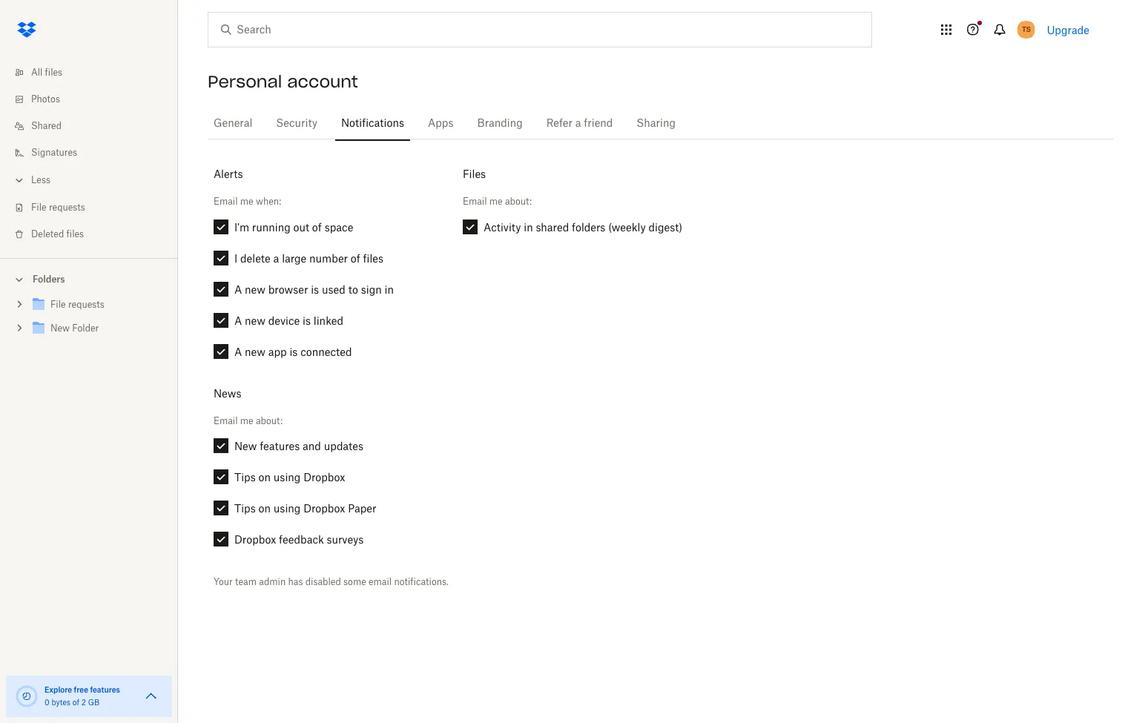 Task type: vqa. For each thing, say whether or not it's contained in the screenshot.
the 'more'
no



Task type: locate. For each thing, give the bounding box(es) containing it.
email for news
[[214, 416, 238, 427]]

0 vertical spatial tips
[[234, 471, 256, 484]]

folders
[[572, 221, 606, 233]]

space
[[325, 221, 353, 233]]

0 vertical spatial a
[[234, 283, 242, 296]]

file requests link up new folder link
[[30, 295, 166, 315]]

0 horizontal spatial files
[[45, 68, 62, 77]]

1 vertical spatial a
[[274, 252, 279, 265]]

1 vertical spatial new
[[234, 440, 257, 453]]

2 vertical spatial new
[[245, 345, 266, 358]]

1 tips from the top
[[234, 471, 256, 484]]

: up the running at top left
[[279, 196, 281, 207]]

of left 2 on the left of the page
[[73, 700, 79, 707]]

0
[[45, 700, 49, 707]]

a
[[234, 283, 242, 296], [234, 314, 242, 327], [234, 345, 242, 358]]

file requests up "deleted files"
[[31, 203, 85, 212]]

dropbox up team
[[234, 534, 276, 546]]

files up sign
[[363, 252, 384, 265]]

folders button
[[0, 268, 178, 290]]

: for alerts
[[279, 196, 281, 207]]

personal account
[[208, 71, 358, 92]]

2 vertical spatial of
[[73, 700, 79, 707]]

list containing all files
[[0, 50, 178, 258]]

0 horizontal spatial file
[[31, 203, 46, 212]]

tips down the new features and updates
[[234, 471, 256, 484]]

: up the new features and updates
[[280, 416, 283, 427]]

files
[[45, 68, 62, 77], [66, 230, 84, 239], [363, 252, 384, 265]]

1 on from the top
[[259, 471, 271, 484]]

is left linked at the left of the page
[[303, 314, 311, 327]]

a for a new browser is used to sign in
[[234, 283, 242, 296]]

1 horizontal spatial of
[[312, 221, 322, 233]]

0 vertical spatial a
[[576, 119, 581, 129]]

notifications
[[341, 119, 404, 129]]

Search text field
[[237, 22, 841, 38]]

2 a from the top
[[234, 314, 242, 327]]

email
[[214, 196, 238, 207], [463, 196, 487, 207], [214, 416, 238, 427]]

new
[[50, 324, 70, 333], [234, 440, 257, 453]]

0 horizontal spatial about
[[256, 416, 280, 427]]

security
[[276, 119, 318, 129]]

0 vertical spatial file
[[31, 203, 46, 212]]

file requests up new folder
[[50, 301, 104, 309]]

file requests link up "deleted files"
[[12, 194, 178, 221]]

new features and updates
[[234, 440, 364, 453]]

0 vertical spatial on
[[259, 471, 271, 484]]

0 vertical spatial about
[[505, 196, 530, 207]]

email me about : up the activity
[[463, 196, 532, 207]]

0 vertical spatial requests
[[49, 203, 85, 212]]

email for alerts
[[214, 196, 238, 207]]

1 vertical spatial new
[[245, 314, 266, 327]]

2 vertical spatial files
[[363, 252, 384, 265]]

sharing tab
[[631, 106, 682, 142]]

2 using from the top
[[274, 502, 301, 515]]

is left used at the left top of page
[[311, 283, 319, 296]]

app
[[268, 345, 287, 358]]

1 horizontal spatial a
[[576, 119, 581, 129]]

0 horizontal spatial new
[[50, 324, 70, 333]]

email down news
[[214, 416, 238, 427]]

a new device is linked
[[234, 314, 344, 327]]

0 vertical spatial is
[[311, 283, 319, 296]]

me for files
[[490, 196, 503, 207]]

email me about : down news
[[214, 416, 283, 427]]

dropbox for tips on using dropbox paper
[[304, 502, 345, 515]]

features left and
[[260, 440, 300, 453]]

file requests
[[31, 203, 85, 212], [50, 301, 104, 309]]

1 vertical spatial requests
[[68, 301, 104, 309]]

signatures link
[[12, 140, 178, 166]]

surveys
[[327, 534, 364, 546]]

new inside group
[[234, 440, 257, 453]]

is for app
[[290, 345, 298, 358]]

file down less on the left top of the page
[[31, 203, 46, 212]]

new down delete at top
[[245, 283, 266, 296]]

when
[[256, 196, 279, 207]]

files
[[463, 168, 486, 180]]

3 a from the top
[[234, 345, 242, 358]]

tips down tips on using dropbox
[[234, 502, 256, 515]]

2 tips from the top
[[234, 502, 256, 515]]

1 vertical spatial features
[[90, 686, 120, 695]]

new up tips on using dropbox
[[234, 440, 257, 453]]

1 horizontal spatial features
[[260, 440, 300, 453]]

2 horizontal spatial files
[[363, 252, 384, 265]]

list
[[0, 50, 178, 258]]

on for tips on using dropbox
[[259, 471, 271, 484]]

me for alerts
[[240, 196, 254, 207]]

2 new from the top
[[245, 314, 266, 327]]

paper
[[348, 502, 377, 515]]

3 new from the top
[[245, 345, 266, 358]]

1 horizontal spatial new
[[234, 440, 257, 453]]

email down alerts at the left top
[[214, 196, 238, 207]]

files inside alerts "group"
[[363, 252, 384, 265]]

your team admin has disabled some email notifications.
[[214, 577, 449, 588]]

on down tips on using dropbox
[[259, 502, 271, 515]]

a left app
[[234, 345, 242, 358]]

0 vertical spatial features
[[260, 440, 300, 453]]

me down news
[[240, 416, 254, 427]]

all files link
[[12, 59, 178, 86]]

: for files
[[530, 196, 532, 207]]

1 horizontal spatial in
[[524, 221, 533, 233]]

on down the new features and updates
[[259, 471, 271, 484]]

0 horizontal spatial email me about :
[[214, 416, 283, 427]]

about up the activity
[[505, 196, 530, 207]]

new
[[245, 283, 266, 296], [245, 314, 266, 327], [245, 345, 266, 358]]

dropbox down and
[[304, 471, 345, 484]]

running
[[252, 221, 291, 233]]

: up activity in shared folders (weekly digest)
[[530, 196, 532, 207]]

file down folders
[[50, 301, 66, 309]]

tab list
[[208, 104, 1114, 142]]

0 vertical spatial new
[[50, 324, 70, 333]]

: for news
[[280, 416, 283, 427]]

0 horizontal spatial a
[[274, 252, 279, 265]]

security tab
[[270, 106, 324, 142]]

of right out
[[312, 221, 322, 233]]

a down i
[[234, 283, 242, 296]]

file
[[31, 203, 46, 212], [50, 301, 66, 309]]

files right deleted
[[66, 230, 84, 239]]

group
[[0, 290, 178, 352]]

2 vertical spatial is
[[290, 345, 298, 358]]

1 horizontal spatial files
[[66, 230, 84, 239]]

me
[[240, 196, 254, 207], [490, 196, 503, 207], [240, 416, 254, 427]]

number
[[309, 252, 348, 265]]

of for a
[[351, 252, 360, 265]]

on for tips on using dropbox paper
[[259, 502, 271, 515]]

0 vertical spatial files
[[45, 68, 62, 77]]

dropbox up surveys
[[304, 502, 345, 515]]

linked
[[314, 314, 344, 327]]

explore
[[45, 686, 72, 695]]

1 vertical spatial files
[[66, 230, 84, 239]]

of for features
[[73, 700, 79, 707]]

about
[[505, 196, 530, 207], [256, 416, 280, 427]]

1 vertical spatial file
[[50, 301, 66, 309]]

0 horizontal spatial of
[[73, 700, 79, 707]]

requests
[[49, 203, 85, 212], [68, 301, 104, 309]]

deleted files
[[31, 230, 84, 239]]

dropbox
[[304, 471, 345, 484], [304, 502, 345, 515], [234, 534, 276, 546]]

in left shared
[[524, 221, 533, 233]]

tab list containing general
[[208, 104, 1114, 142]]

email me about : for news
[[214, 416, 283, 427]]

0 vertical spatial dropbox
[[304, 471, 345, 484]]

email for files
[[463, 196, 487, 207]]

dropbox for tips on using dropbox
[[304, 471, 345, 484]]

2 on from the top
[[259, 502, 271, 515]]

0 horizontal spatial features
[[90, 686, 120, 695]]

1 using from the top
[[274, 471, 301, 484]]

requests up "deleted files"
[[49, 203, 85, 212]]

free
[[74, 686, 88, 695]]

deleted
[[31, 230, 64, 239]]

1 vertical spatial about
[[256, 416, 280, 427]]

using down tips on using dropbox
[[274, 502, 301, 515]]

notifications.
[[394, 577, 449, 588]]

new left app
[[245, 345, 266, 358]]

new left device
[[245, 314, 266, 327]]

1 vertical spatial dropbox
[[304, 502, 345, 515]]

is right app
[[290, 345, 298, 358]]

1 a from the top
[[234, 283, 242, 296]]

less image
[[12, 173, 27, 188]]

0 vertical spatial new
[[245, 283, 266, 296]]

a new app is connected
[[234, 345, 352, 358]]

large
[[282, 252, 307, 265]]

me up the activity
[[490, 196, 503, 207]]

on
[[259, 471, 271, 484], [259, 502, 271, 515]]

1 vertical spatial of
[[351, 252, 360, 265]]

requests up folder
[[68, 301, 104, 309]]

in right sign
[[385, 283, 394, 296]]

using
[[274, 471, 301, 484], [274, 502, 301, 515]]

files for deleted files
[[66, 230, 84, 239]]

a left device
[[234, 314, 242, 327]]

0 vertical spatial email me about :
[[463, 196, 532, 207]]

updates
[[324, 440, 364, 453]]

browser
[[268, 283, 308, 296]]

a
[[576, 119, 581, 129], [274, 252, 279, 265]]

refer a friend
[[547, 119, 613, 129]]

tips for tips on using dropbox paper
[[234, 502, 256, 515]]

of inside explore free features 0 bytes of 2 gb
[[73, 700, 79, 707]]

tips for tips on using dropbox
[[234, 471, 256, 484]]

email me about :
[[463, 196, 532, 207], [214, 416, 283, 427]]

is for device
[[303, 314, 311, 327]]

tips
[[234, 471, 256, 484], [234, 502, 256, 515]]

email down files
[[463, 196, 487, 207]]

1 vertical spatial in
[[385, 283, 394, 296]]

feedback
[[279, 534, 324, 546]]

1 vertical spatial tips
[[234, 502, 256, 515]]

1 new from the top
[[245, 283, 266, 296]]

of right number
[[351, 252, 360, 265]]

new for app
[[245, 345, 266, 358]]

features up gb
[[90, 686, 120, 695]]

new for new folder
[[50, 324, 70, 333]]

of
[[312, 221, 322, 233], [351, 252, 360, 265], [73, 700, 79, 707]]

a right 'refer'
[[576, 119, 581, 129]]

1 vertical spatial a
[[234, 314, 242, 327]]

features
[[260, 440, 300, 453], [90, 686, 120, 695]]

1 vertical spatial on
[[259, 502, 271, 515]]

1 vertical spatial using
[[274, 502, 301, 515]]

0 horizontal spatial in
[[385, 283, 394, 296]]

using down the new features and updates
[[274, 471, 301, 484]]

me left when
[[240, 196, 254, 207]]

a left large
[[274, 252, 279, 265]]

1 horizontal spatial about
[[505, 196, 530, 207]]

2 vertical spatial a
[[234, 345, 242, 358]]

in inside alerts "group"
[[385, 283, 394, 296]]

branding tab
[[472, 106, 529, 142]]

file requests link
[[12, 194, 178, 221], [30, 295, 166, 315]]

about up the new features and updates
[[256, 416, 280, 427]]

:
[[279, 196, 281, 207], [530, 196, 532, 207], [280, 416, 283, 427]]

1 horizontal spatial email me about :
[[463, 196, 532, 207]]

upgrade
[[1048, 23, 1090, 36]]

new left folder
[[50, 324, 70, 333]]

2 vertical spatial dropbox
[[234, 534, 276, 546]]

2 horizontal spatial of
[[351, 252, 360, 265]]

0 vertical spatial using
[[274, 471, 301, 484]]

1 vertical spatial is
[[303, 314, 311, 327]]

files right all
[[45, 68, 62, 77]]

1 vertical spatial email me about :
[[214, 416, 283, 427]]



Task type: describe. For each thing, give the bounding box(es) containing it.
apps tab
[[422, 106, 460, 142]]

is for browser
[[311, 283, 319, 296]]

all
[[31, 68, 43, 77]]

0 vertical spatial file requests
[[31, 203, 85, 212]]

refer
[[547, 119, 573, 129]]

out
[[293, 221, 309, 233]]

less
[[31, 176, 50, 185]]

deleted files link
[[12, 221, 178, 248]]

refer a friend tab
[[541, 106, 619, 142]]

1 horizontal spatial file
[[50, 301, 66, 309]]

new for device
[[245, 314, 266, 327]]

i'm running out of space
[[234, 221, 353, 233]]

2
[[81, 700, 86, 707]]

0 vertical spatial in
[[524, 221, 533, 233]]

connected
[[301, 345, 352, 358]]

ts
[[1022, 24, 1031, 34]]

news
[[214, 387, 241, 400]]

device
[[268, 314, 300, 327]]

a inside "group"
[[274, 252, 279, 265]]

branding
[[478, 119, 523, 129]]

files for all files
[[45, 68, 62, 77]]

alerts group
[[208, 219, 445, 375]]

explore free features 0 bytes of 2 gb
[[45, 686, 120, 707]]

new folder link
[[30, 319, 166, 339]]

a inside tab
[[576, 119, 581, 129]]

tips on using dropbox
[[234, 471, 345, 484]]

a new browser is used to sign in
[[234, 283, 394, 296]]

email
[[369, 577, 392, 588]]

team
[[235, 577, 257, 588]]

general tab
[[208, 106, 258, 142]]

your
[[214, 577, 233, 588]]

email me when :
[[214, 196, 281, 207]]

quota usage element
[[15, 685, 39, 709]]

a for a new app is connected
[[234, 345, 242, 358]]

dropbox image
[[12, 15, 42, 45]]

a for a new device is linked
[[234, 314, 242, 327]]

activity in shared folders (weekly digest)
[[484, 221, 683, 233]]

folders
[[33, 274, 65, 285]]

alerts
[[214, 168, 243, 180]]

signatures
[[31, 148, 77, 157]]

0 vertical spatial file requests link
[[12, 194, 178, 221]]

i
[[234, 252, 238, 265]]

account
[[287, 71, 358, 92]]

upgrade link
[[1048, 23, 1090, 36]]

email me about : for files
[[463, 196, 532, 207]]

new folder
[[50, 324, 99, 333]]

sharing
[[637, 119, 676, 129]]

using for tips on using dropbox
[[274, 471, 301, 484]]

photos
[[31, 95, 60, 104]]

sign
[[361, 283, 382, 296]]

disabled
[[306, 577, 341, 588]]

folder
[[72, 324, 99, 333]]

friend
[[584, 119, 613, 129]]

using for tips on using dropbox paper
[[274, 502, 301, 515]]

about for news
[[256, 416, 280, 427]]

1 vertical spatial file requests
[[50, 301, 104, 309]]

new for browser
[[245, 283, 266, 296]]

has
[[288, 577, 303, 588]]

me for news
[[240, 416, 254, 427]]

ts button
[[1015, 18, 1039, 42]]

all files
[[31, 68, 62, 77]]

i delete a large number of files
[[234, 252, 384, 265]]

(weekly
[[609, 221, 646, 233]]

shared link
[[12, 113, 178, 140]]

features inside explore free features 0 bytes of 2 gb
[[90, 686, 120, 695]]

about for files
[[505, 196, 530, 207]]

general
[[214, 119, 253, 129]]

personal
[[208, 71, 282, 92]]

some
[[344, 577, 366, 588]]

and
[[303, 440, 321, 453]]

features inside 'news' group
[[260, 440, 300, 453]]

to
[[349, 283, 358, 296]]

dropbox feedback surveys
[[234, 534, 364, 546]]

delete
[[240, 252, 271, 265]]

1 vertical spatial file requests link
[[30, 295, 166, 315]]

i'm
[[234, 221, 249, 233]]

new for new features and updates
[[234, 440, 257, 453]]

activity
[[484, 221, 521, 233]]

digest)
[[649, 221, 683, 233]]

admin
[[259, 577, 286, 588]]

notifications tab
[[335, 106, 410, 142]]

shared
[[31, 122, 62, 131]]

used
[[322, 283, 346, 296]]

tips on using dropbox paper
[[234, 502, 377, 515]]

gb
[[88, 700, 100, 707]]

shared
[[536, 221, 569, 233]]

apps
[[428, 119, 454, 129]]

news group
[[208, 439, 445, 563]]

0 vertical spatial of
[[312, 221, 322, 233]]

group containing file requests
[[0, 290, 178, 352]]

bytes
[[52, 700, 71, 707]]

photos link
[[12, 86, 178, 113]]



